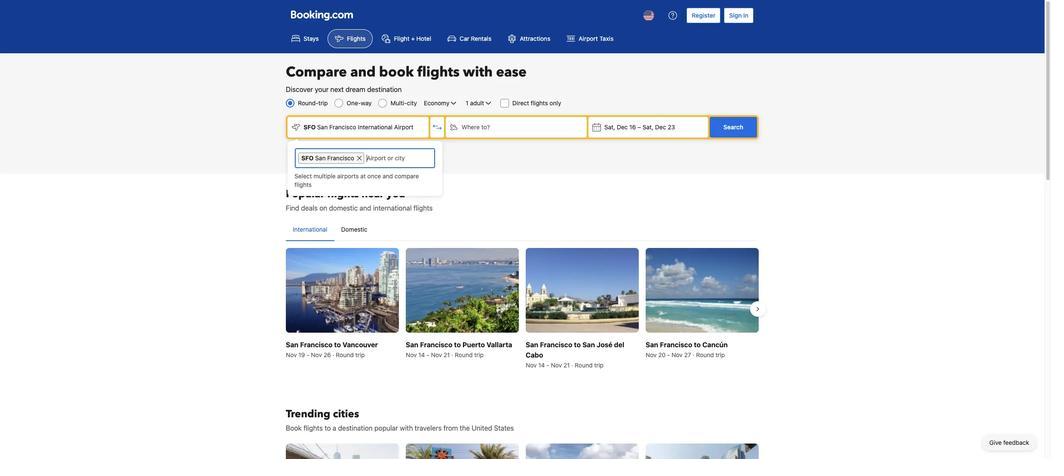 Task type: describe. For each thing, give the bounding box(es) containing it.
21 inside san francisco to san josé del cabo nov 14 - nov 21 · round trip
[[564, 362, 570, 369]]

only
[[550, 99, 561, 107]]

round inside san francisco to san josé del cabo nov 14 - nov 21 · round trip
[[575, 362, 593, 369]]

region containing san francisco to vancouver
[[279, 245, 766, 373]]

near
[[362, 187, 384, 201]]

to?
[[481, 123, 490, 131]]

francisco for san francisco to vancouver
[[300, 341, 333, 349]]

· inside san francisco to puerto vallarta nov 14 - nov 21 · round trip
[[452, 351, 453, 359]]

francisco up "airports"
[[327, 154, 354, 162]]

puerto
[[463, 341, 485, 349]]

round inside san francisco to vancouver nov 19 - nov 26 · round trip
[[336, 351, 354, 359]]

· inside san francisco to san josé del cabo nov 14 - nov 21 · round trip
[[572, 362, 573, 369]]

compare and book flights with ease discover your next dream destination
[[286, 63, 527, 93]]

–
[[638, 123, 641, 131]]

san francisco to cancún nov 20 - nov 27 · round trip
[[646, 341, 728, 359]]

compare
[[395, 172, 419, 180]]

rentals
[[471, 35, 492, 42]]

trending cities book flights to a destination popular with travelers from the united states
[[286, 407, 514, 432]]

travelers
[[415, 425, 442, 432]]

book
[[286, 425, 302, 432]]

- inside san francisco to cancún nov 20 - nov 27 · round trip
[[667, 351, 670, 359]]

popular
[[374, 425, 398, 432]]

trip inside san francisco to san josé del cabo nov 14 - nov 21 · round trip
[[594, 362, 604, 369]]

domestic button
[[334, 218, 374, 241]]

flights up domestic
[[327, 187, 359, 201]]

airport taxis link
[[559, 29, 621, 48]]

san inside san francisco to cancún nov 20 - nov 27 · round trip
[[646, 341, 658, 349]]

sign in
[[729, 12, 749, 19]]

- inside san francisco to puerto vallarta nov 14 - nov 21 · round trip
[[427, 351, 429, 359]]

vancouver
[[343, 341, 378, 349]]

round inside san francisco to cancún nov 20 - nov 27 · round trip
[[696, 351, 714, 359]]

car
[[460, 35, 469, 42]]

attractions
[[520, 35, 550, 42]]

multiple
[[314, 172, 336, 180]]

international button
[[286, 218, 334, 241]]

to for san
[[574, 341, 581, 349]]

to for vancouver
[[334, 341, 341, 349]]

with inside trending cities book flights to a destination popular with travelers from the united states
[[400, 425, 413, 432]]

deals
[[301, 204, 318, 212]]

- inside san francisco to san josé del cabo nov 14 - nov 21 · round trip
[[547, 362, 549, 369]]

states
[[494, 425, 514, 432]]

a
[[333, 425, 336, 432]]

1
[[466, 99, 469, 107]]

sfo for sfo san francisco international airport
[[304, 123, 316, 131]]

tab list containing international
[[286, 218, 759, 242]]

ease
[[496, 63, 527, 82]]

1 sat, from the left
[[604, 123, 615, 131]]

and inside select multiple airports at once and compare flights
[[383, 172, 393, 180]]

francisco for san francisco to cancún
[[660, 341, 692, 349]]

once
[[367, 172, 381, 180]]

car rentals
[[460, 35, 492, 42]]

multi-
[[391, 99, 407, 107]]

1 adult
[[466, 99, 484, 107]]

find
[[286, 204, 299, 212]]

book
[[379, 63, 414, 82]]

and inside 'compare and book flights with ease discover your next dream destination'
[[350, 63, 376, 82]]

search button
[[710, 117, 757, 138]]

select multiple airports at once and compare flights
[[295, 172, 419, 188]]

+
[[411, 35, 415, 42]]

on
[[320, 204, 327, 212]]

flights inside 'compare and book flights with ease discover your next dream destination'
[[417, 63, 460, 82]]

with inside 'compare and book flights with ease discover your next dream destination'
[[463, 63, 493, 82]]

airport inside airport taxis link
[[579, 35, 598, 42]]

select
[[295, 172, 312, 180]]

sat, dec 16 – sat, dec 23 button
[[589, 117, 708, 138]]

give feedback
[[990, 439, 1029, 446]]

attractions link
[[501, 29, 558, 48]]

register
[[692, 12, 716, 19]]

san francisco to puerto vallarta image
[[406, 248, 519, 333]]

popular flights near you find deals on domestic and international flights
[[286, 187, 433, 212]]

trip inside san francisco to puerto vallarta nov 14 - nov 21 · round trip
[[474, 351, 484, 359]]

flights right the international
[[414, 204, 433, 212]]

san francisco to vancouver image
[[286, 248, 399, 333]]

francisco for san francisco to puerto vallarta
[[420, 341, 453, 349]]

san inside san francisco to puerto vallarta nov 14 - nov 21 · round trip
[[406, 341, 418, 349]]

sign in link
[[724, 8, 754, 23]]

san francisco to puerto vallarta nov 14 - nov 21 · round trip
[[406, 341, 512, 359]]

san francisco to san josé del cabo image
[[526, 248, 639, 333]]

sign
[[729, 12, 742, 19]]

destination inside 'compare and book flights with ease discover your next dream destination'
[[367, 86, 402, 93]]

airports
[[337, 172, 359, 180]]

san francisco to cancún image
[[646, 248, 759, 333]]

francisco down one-
[[329, 123, 356, 131]]

round inside san francisco to puerto vallarta nov 14 - nov 21 · round trip
[[455, 351, 473, 359]]

domestic
[[341, 226, 367, 233]]

19
[[299, 351, 305, 359]]

flights left the only
[[531, 99, 548, 107]]

international inside button
[[293, 226, 327, 233]]

sat, dec 16 – sat, dec 23
[[604, 123, 675, 131]]

where to? button
[[446, 117, 587, 138]]

sfo san francisco
[[301, 154, 354, 162]]

from
[[444, 425, 458, 432]]

del
[[614, 341, 624, 349]]

where
[[462, 123, 480, 131]]



Task type: locate. For each thing, give the bounding box(es) containing it.
flight + hotel
[[394, 35, 431, 42]]

your
[[315, 86, 329, 93]]

vallarta
[[487, 341, 512, 349]]

sfo san francisco international airport
[[304, 123, 413, 131]]

0 horizontal spatial sat,
[[604, 123, 615, 131]]

to inside san francisco to puerto vallarta nov 14 - nov 21 · round trip
[[454, 341, 461, 349]]

international
[[373, 204, 412, 212]]

flights inside trending cities book flights to a destination popular with travelers from the united states
[[304, 425, 323, 432]]

united
[[472, 425, 492, 432]]

flight + hotel link
[[375, 29, 439, 48]]

1 vertical spatial sfo
[[301, 154, 314, 162]]

to left a
[[325, 425, 331, 432]]

one-way
[[347, 99, 372, 107]]

search
[[724, 123, 743, 131]]

trip down puerto
[[474, 351, 484, 359]]

one-
[[347, 99, 361, 107]]

dream
[[346, 86, 365, 93]]

round-
[[298, 99, 318, 107]]

to left 'cancún'
[[694, 341, 701, 349]]

·
[[333, 351, 334, 359], [452, 351, 453, 359], [693, 351, 695, 359], [572, 362, 573, 369]]

0 vertical spatial and
[[350, 63, 376, 82]]

1 vertical spatial and
[[383, 172, 393, 180]]

trip inside san francisco to cancún nov 20 - nov 27 · round trip
[[716, 351, 725, 359]]

stays
[[304, 35, 319, 42]]

27
[[684, 351, 691, 359]]

to left josé
[[574, 341, 581, 349]]

sfo down round-
[[304, 123, 316, 131]]

to inside san francisco to vancouver nov 19 - nov 26 · round trip
[[334, 341, 341, 349]]

2 sat, from the left
[[643, 123, 654, 131]]

dec left 16
[[617, 123, 628, 131]]

hotel
[[417, 35, 431, 42]]

trip down your
[[318, 99, 328, 107]]

20
[[658, 351, 666, 359]]

to
[[334, 341, 341, 349], [454, 341, 461, 349], [574, 341, 581, 349], [694, 341, 701, 349], [325, 425, 331, 432]]

0 horizontal spatial dec
[[617, 123, 628, 131]]

next
[[330, 86, 344, 93]]

you
[[387, 187, 405, 201]]

international
[[358, 123, 393, 131], [293, 226, 327, 233]]

to inside san francisco to cancún nov 20 - nov 27 · round trip
[[694, 341, 701, 349]]

0 vertical spatial 21
[[444, 351, 450, 359]]

trip down vancouver
[[355, 351, 365, 359]]

taxis
[[600, 35, 614, 42]]

francisco inside san francisco to san josé del cabo nov 14 - nov 21 · round trip
[[540, 341, 573, 349]]

and up dream
[[350, 63, 376, 82]]

1 vertical spatial 14
[[538, 362, 545, 369]]

trip inside san francisco to vancouver nov 19 - nov 26 · round trip
[[355, 351, 365, 359]]

destination down cities
[[338, 425, 373, 432]]

0 horizontal spatial 21
[[444, 351, 450, 359]]

1 adult button
[[465, 98, 494, 108]]

1 horizontal spatial with
[[463, 63, 493, 82]]

francisco
[[329, 123, 356, 131], [327, 154, 354, 162], [300, 341, 333, 349], [420, 341, 453, 349], [540, 341, 573, 349], [660, 341, 692, 349]]

flights link
[[328, 29, 373, 48]]

cancún
[[703, 341, 728, 349]]

destination inside trending cities book flights to a destination popular with travelers from the united states
[[338, 425, 373, 432]]

sat, right – in the top of the page
[[643, 123, 654, 131]]

to for cancún
[[694, 341, 701, 349]]

register link
[[687, 8, 721, 23]]

23
[[668, 123, 675, 131]]

· inside san francisco to vancouver nov 19 - nov 26 · round trip
[[333, 351, 334, 359]]

dec
[[617, 123, 628, 131], [655, 123, 666, 131]]

domestic
[[329, 204, 358, 212]]

to left puerto
[[454, 341, 461, 349]]

give feedback button
[[983, 435, 1036, 451]]

economy
[[424, 99, 450, 107]]

francisco inside san francisco to puerto vallarta nov 14 - nov 21 · round trip
[[420, 341, 453, 349]]

francisco up cabo on the right bottom
[[540, 341, 573, 349]]

adult
[[470, 99, 484, 107]]

feedback
[[1004, 439, 1029, 446]]

Airport or city text field
[[366, 153, 432, 164]]

cities
[[333, 407, 359, 421]]

with up adult
[[463, 63, 493, 82]]

14 inside san francisco to puerto vallarta nov 14 - nov 21 · round trip
[[419, 351, 425, 359]]

francisco inside san francisco to vancouver nov 19 - nov 26 · round trip
[[300, 341, 333, 349]]

trip
[[318, 99, 328, 107], [355, 351, 365, 359], [474, 351, 484, 359], [716, 351, 725, 359], [594, 362, 604, 369]]

0 horizontal spatial with
[[400, 425, 413, 432]]

give
[[990, 439, 1002, 446]]

airport down multi-city
[[394, 123, 413, 131]]

trip down 'cancún'
[[716, 351, 725, 359]]

round-trip
[[298, 99, 328, 107]]

0 vertical spatial airport
[[579, 35, 598, 42]]

multi-city
[[391, 99, 417, 107]]

0 vertical spatial with
[[463, 63, 493, 82]]

trending
[[286, 407, 330, 421]]

1 dec from the left
[[617, 123, 628, 131]]

booking.com logo image
[[291, 10, 353, 20], [291, 10, 353, 20]]

-
[[307, 351, 309, 359], [427, 351, 429, 359], [667, 351, 670, 359], [547, 362, 549, 369]]

destination up the multi-
[[367, 86, 402, 93]]

dec left 23
[[655, 123, 666, 131]]

the
[[460, 425, 470, 432]]

international down way
[[358, 123, 393, 131]]

trip down josé
[[594, 362, 604, 369]]

1 vertical spatial international
[[293, 226, 327, 233]]

0 horizontal spatial airport
[[394, 123, 413, 131]]

direct flights only
[[513, 99, 561, 107]]

16
[[630, 123, 636, 131]]

region
[[279, 245, 766, 373]]

in
[[744, 12, 749, 19]]

2 dec from the left
[[655, 123, 666, 131]]

flight
[[394, 35, 410, 42]]

flights down the trending
[[304, 425, 323, 432]]

san francisco to vancouver nov 19 - nov 26 · round trip
[[286, 341, 378, 359]]

way
[[361, 99, 372, 107]]

francisco inside san francisco to cancún nov 20 - nov 27 · round trip
[[660, 341, 692, 349]]

1 horizontal spatial dec
[[655, 123, 666, 131]]

cabo
[[526, 351, 543, 359]]

compare
[[286, 63, 347, 82]]

1 horizontal spatial sat,
[[643, 123, 654, 131]]

2 vertical spatial and
[[360, 204, 371, 212]]

0 vertical spatial 14
[[419, 351, 425, 359]]

city
[[407, 99, 417, 107]]

international down deals
[[293, 226, 327, 233]]

0 vertical spatial sfo
[[304, 123, 316, 131]]

tab list
[[286, 218, 759, 242]]

14 inside san francisco to san josé del cabo nov 14 - nov 21 · round trip
[[538, 362, 545, 369]]

stays link
[[284, 29, 326, 48]]

car rentals link
[[440, 29, 499, 48]]

- inside san francisco to vancouver nov 19 - nov 26 · round trip
[[307, 351, 309, 359]]

1 vertical spatial with
[[400, 425, 413, 432]]

sat,
[[604, 123, 615, 131], [643, 123, 654, 131]]

21 inside san francisco to puerto vallarta nov 14 - nov 21 · round trip
[[444, 351, 450, 359]]

1 horizontal spatial 14
[[538, 362, 545, 369]]

francisco for san francisco to san josé del cabo
[[540, 341, 573, 349]]

flights
[[347, 35, 366, 42]]

to for puerto
[[454, 341, 461, 349]]

with
[[463, 63, 493, 82], [400, 425, 413, 432]]

airport left taxis
[[579, 35, 598, 42]]

to inside trending cities book flights to a destination popular with travelers from the united states
[[325, 425, 331, 432]]

francisco left puerto
[[420, 341, 453, 349]]

josé
[[597, 341, 613, 349]]

26
[[324, 351, 331, 359]]

francisco up 27
[[660, 341, 692, 349]]

0 vertical spatial destination
[[367, 86, 402, 93]]

and inside popular flights near you find deals on domestic and international flights
[[360, 204, 371, 212]]

and down the near
[[360, 204, 371, 212]]

san inside san francisco to vancouver nov 19 - nov 26 · round trip
[[286, 341, 299, 349]]

flights inside select multiple airports at once and compare flights
[[295, 181, 312, 188]]

and right once
[[383, 172, 393, 180]]

sfo up select
[[301, 154, 314, 162]]

to inside san francisco to san josé del cabo nov 14 - nov 21 · round trip
[[574, 341, 581, 349]]

0 horizontal spatial international
[[293, 226, 327, 233]]

airport
[[579, 35, 598, 42], [394, 123, 413, 131]]

1 horizontal spatial international
[[358, 123, 393, 131]]

1 vertical spatial airport
[[394, 123, 413, 131]]

sfo for sfo san francisco
[[301, 154, 314, 162]]

popular
[[286, 187, 325, 201]]

direct
[[513, 99, 529, 107]]

1 horizontal spatial airport
[[579, 35, 598, 42]]

where to?
[[462, 123, 490, 131]]

1 vertical spatial destination
[[338, 425, 373, 432]]

· inside san francisco to cancún nov 20 - nov 27 · round trip
[[693, 351, 695, 359]]

1 horizontal spatial 21
[[564, 362, 570, 369]]

with right popular
[[400, 425, 413, 432]]

francisco up 26
[[300, 341, 333, 349]]

0 horizontal spatial 14
[[419, 351, 425, 359]]

san francisco to san josé del cabo nov 14 - nov 21 · round trip
[[526, 341, 624, 369]]

0 vertical spatial international
[[358, 123, 393, 131]]

flights up economy
[[417, 63, 460, 82]]

1 vertical spatial 21
[[564, 362, 570, 369]]

discover
[[286, 86, 313, 93]]

at
[[360, 172, 366, 180]]

sat, left 16
[[604, 123, 615, 131]]

to left vancouver
[[334, 341, 341, 349]]

flights down select
[[295, 181, 312, 188]]



Task type: vqa. For each thing, say whether or not it's contained in the screenshot.
of
no



